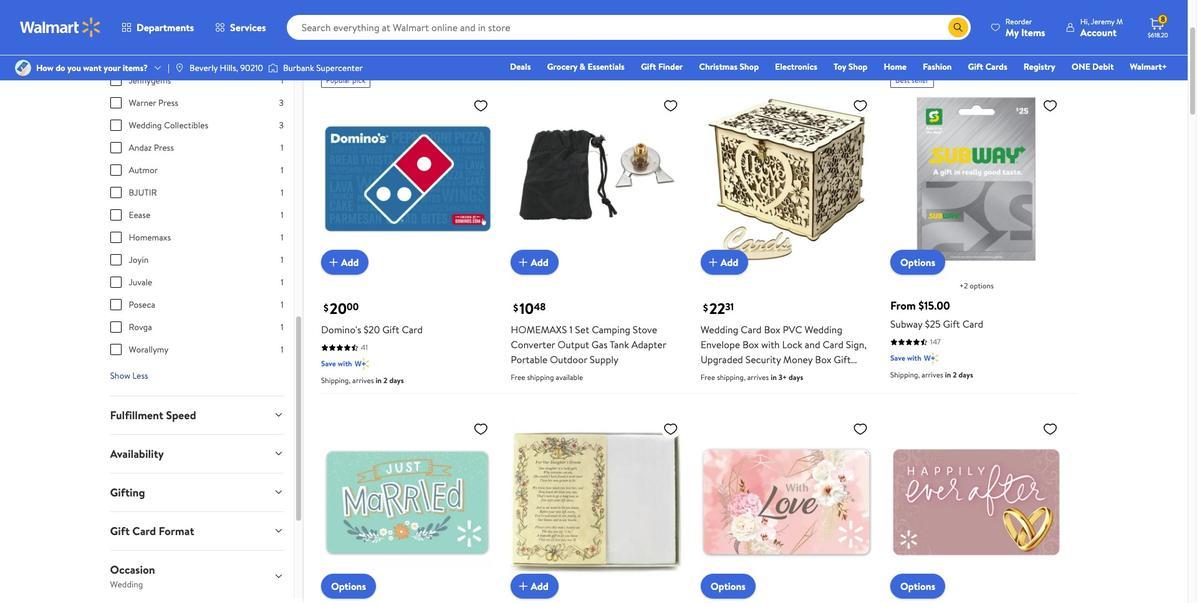 Task type: describe. For each thing, give the bounding box(es) containing it.
3 for wedding collectibles
[[279, 119, 284, 131]]

homemaxs
[[129, 231, 171, 244]]

options for happily ever after walmart gift card image
[[900, 580, 935, 594]]

debit
[[1093, 60, 1114, 73]]

shower
[[763, 383, 795, 397]]

beverly hills, 90210
[[189, 62, 263, 74]]

for
[[743, 368, 755, 382]]

add to favorites list, elegant flowers with love walmart gift card image
[[853, 422, 868, 437]]

card up birthday
[[701, 368, 722, 382]]

1 for homemaxs
[[281, 231, 284, 244]]

rovga
[[129, 321, 152, 333]]

wedding card box pvc wedding envelope box with lock and card sign, upgraded security money box gift card box for wedding reception birthday baby shower graduation party supplies
[[701, 323, 870, 412]]

tank
[[610, 338, 629, 352]]

gift right fashion 'link'
[[968, 60, 983, 73]]

from
[[890, 298, 916, 314]]

walmart+
[[1130, 60, 1167, 73]]

gift finder link
[[635, 60, 689, 74]]

1 for bjutir
[[281, 186, 284, 199]]

items
[[1021, 25, 1046, 39]]

options link for elegant flowers with love walmart gift card "image"
[[701, 574, 756, 599]]

2 free from the left
[[701, 373, 715, 383]]

sort and filter section element
[[95, 0, 1093, 16]]

add button for 22
[[701, 250, 748, 275]]

add to favorites list, subway $25 gift card image
[[1043, 98, 1058, 114]]

party
[[848, 383, 870, 397]]

toy shop
[[834, 60, 868, 73]]

format
[[159, 524, 194, 539]]

1 for andaz press
[[281, 141, 284, 154]]

shipping, arrives in 2 days for domino's $20 gift card
[[321, 376, 404, 386]]

fulfillment speed
[[110, 408, 196, 423]]

$ for 10
[[513, 301, 518, 315]]

less
[[132, 370, 148, 382]]

8 $618.20
[[1148, 14, 1168, 39]]

1 for worallymy
[[281, 343, 284, 356]]

christmas shop link
[[694, 60, 765, 74]]

gifting
[[110, 485, 145, 501]]

free inside homemaxs 1 set camping stove converter output gas tank adapter portable outdoor supply free shipping available
[[511, 373, 525, 383]]

arrives for domino's $20 gift card
[[352, 376, 374, 386]]

options link for just married aqua walmart gift card image
[[321, 574, 376, 599]]

gas
[[592, 338, 608, 352]]

one debit
[[1072, 60, 1114, 73]]

days for subway $25 gift card
[[959, 370, 973, 381]]

90210
[[240, 62, 263, 74]]

press for warner press
[[158, 96, 178, 109]]

box up security
[[743, 338, 759, 352]]

add to favorites list, happily ever after walmart gift card image
[[1043, 422, 1058, 437]]

legal information image
[[446, 59, 456, 69]]

my
[[1006, 25, 1019, 39]]

arrives for subway $25 gift card
[[922, 370, 943, 381]]

22
[[709, 298, 725, 320]]

add for 10
[[531, 256, 549, 270]]

departments
[[137, 21, 194, 34]]

1 for jennygems
[[281, 74, 284, 86]]

from the bride's parents to the groom poetry wedding handkerchief image
[[511, 417, 683, 589]]

christmas shop
[[699, 60, 759, 73]]

how
[[36, 62, 54, 74]]

domino's $20 gift card image
[[321, 93, 493, 265]]

gifts
[[391, 31, 418, 47]]

Walmart Site-Wide search field
[[287, 15, 971, 40]]

card right and
[[823, 338, 844, 352]]

48
[[534, 301, 546, 314]]

do
[[56, 62, 65, 74]]

beverly
[[189, 62, 218, 74]]

gift inside from $15.00 subway $25 gift card
[[943, 318, 960, 331]]

account
[[1080, 25, 1117, 39]]

occasion tab
[[100, 551, 294, 602]]

1 for autmor
[[281, 164, 284, 176]]

supply
[[590, 353, 619, 367]]

toy shop link
[[828, 60, 873, 74]]

portable
[[511, 353, 548, 367]]

in left 3+
[[771, 373, 777, 383]]

options for elegant flowers with love walmart gift card "image"
[[711, 580, 746, 594]]

shipping, arrives in 2 days for subway $25 gift card
[[890, 370, 973, 381]]

press for andaz press
[[154, 141, 174, 154]]

want
[[83, 62, 102, 74]]

homemaxs
[[511, 323, 567, 337]]

pick
[[352, 75, 366, 85]]

shipping,
[[717, 373, 746, 383]]

poseca
[[129, 298, 155, 311]]

availability button
[[100, 435, 294, 473]]

$618.20
[[1148, 31, 1168, 39]]

gifting tab
[[100, 474, 294, 512]]

baby
[[739, 383, 760, 397]]

occasion
[[110, 562, 155, 578]]

seller
[[912, 75, 929, 85]]

in left gifts
[[378, 31, 388, 47]]

cards for gift cards
[[985, 60, 1007, 73]]

20
[[330, 298, 347, 320]]

wedding up shower
[[758, 368, 796, 382]]

grocery & essentials
[[547, 60, 625, 73]]

gifting button
[[100, 474, 294, 512]]

gift inside 'dropdown button'
[[110, 524, 130, 539]]

2 for subway $25 gift card
[[953, 370, 957, 381]]

departments button
[[111, 12, 205, 42]]

3 for warner press
[[279, 96, 284, 109]]

electronics link
[[770, 60, 823, 74]]

with inside wedding card box pvc wedding envelope box with lock and card sign, upgraded security money box gift card box for wedding reception birthday baby shower graduation party supplies
[[761, 338, 780, 352]]

m
[[1117, 16, 1123, 27]]

wedding collectibles
[[129, 119, 208, 131]]

(41)
[[480, 33, 496, 47]]

shipping, for domino's $20 gift card
[[321, 376, 351, 386]]

in down domino's $20 gift card
[[376, 376, 382, 386]]

+2 options
[[959, 281, 994, 291]]

card right $20
[[402, 323, 423, 337]]

2 for domino's $20 gift card
[[384, 376, 388, 386]]

fashion link
[[917, 60, 958, 74]]

with for domino's $20 gift card
[[338, 359, 352, 369]]

walmart+ link
[[1124, 60, 1173, 74]]

options for just married aqua walmart gift card image
[[331, 580, 366, 594]]

card inside from $15.00 subway $25 gift card
[[963, 318, 984, 331]]

envelope
[[701, 338, 740, 352]]

add to favorites list, homemaxs 1 set camping stove converter output gas tank adapter portable outdoor supply image
[[663, 98, 678, 114]]

add to cart image for homemaxs 1 set camping stove converter output gas tank adapter portable outdoor supply image
[[516, 255, 531, 270]]

brand group
[[110, 0, 284, 366]]

eease
[[129, 209, 151, 221]]

add to cart image for 22
[[706, 255, 721, 270]]

shop for toy shop
[[848, 60, 868, 73]]

supplies
[[701, 398, 736, 412]]

joyin
[[129, 254, 149, 266]]

best seller
[[895, 75, 929, 85]]

1 for rovga
[[281, 321, 284, 333]]

fashion
[[923, 60, 952, 73]]

gift cards
[[968, 60, 1007, 73]]

$ for 22
[[703, 301, 708, 315]]

shop for christmas shop
[[740, 60, 759, 73]]

options for the subway $25 gift card image
[[900, 256, 935, 270]]

$ 10 48
[[513, 298, 546, 320]]

gift up price
[[319, 31, 340, 47]]

add button for 20
[[321, 250, 369, 275]]

8
[[1161, 14, 1165, 24]]

bjutir
[[129, 186, 157, 199]]

andaz
[[129, 141, 152, 154]]

hi,
[[1080, 16, 1090, 27]]

toy
[[834, 60, 846, 73]]

0 horizontal spatial &
[[421, 31, 429, 47]]

how do you want your items?
[[36, 62, 148, 74]]

$25
[[925, 318, 941, 331]]

birthday
[[701, 383, 737, 397]]

you
[[67, 62, 81, 74]]

camping
[[592, 323, 630, 337]]

domino's
[[321, 323, 361, 337]]

reception
[[798, 368, 842, 382]]

available
[[556, 373, 583, 383]]



Task type: vqa. For each thing, say whether or not it's contained in the screenshot.
ADAPTER
yes



Task type: locate. For each thing, give the bounding box(es) containing it.
in
[[378, 31, 388, 47], [945, 370, 951, 381], [771, 373, 777, 383], [376, 376, 382, 386]]

$ inside $ 20 00
[[324, 301, 329, 315]]

0 horizontal spatial save
[[321, 359, 336, 369]]

options link for the subway $25 gift card image
[[890, 250, 945, 275]]

save with for domino's $20 gift card
[[321, 359, 352, 369]]

0 horizontal spatial 2
[[384, 376, 388, 386]]

walmart plus image down 147
[[924, 353, 939, 365]]

0 vertical spatial &
[[421, 31, 429, 47]]

1 3 from the top
[[279, 96, 284, 109]]

$ left 22
[[703, 301, 708, 315]]

gift right $25
[[943, 318, 960, 331]]

add button
[[321, 250, 369, 275], [511, 250, 559, 275], [701, 250, 748, 275], [511, 574, 559, 599]]

pvc
[[783, 323, 802, 337]]

registry link
[[1018, 60, 1061, 74]]

collectibles
[[164, 119, 208, 131]]

cards for gift cards in gifts & registry (41)
[[343, 31, 375, 47]]

card up security
[[741, 323, 762, 337]]

availability tab
[[100, 435, 294, 473]]

with
[[761, 338, 780, 352], [907, 353, 922, 364], [338, 359, 352, 369]]

0 vertical spatial cards
[[343, 31, 375, 47]]

days for domino's $20 gift card
[[389, 376, 404, 386]]

41
[[361, 343, 368, 353]]

upgraded
[[701, 353, 743, 367]]

1 shop from the left
[[740, 60, 759, 73]]

gift down sign,
[[834, 353, 851, 367]]

options link for happily ever after walmart gift card image
[[890, 574, 945, 599]]

2 horizontal spatial  image
[[268, 62, 278, 74]]

free down portable
[[511, 373, 525, 383]]

$ left 10
[[513, 301, 518, 315]]

147
[[930, 337, 941, 348]]

subway $25 gift card image
[[890, 93, 1063, 265]]

2 add to cart image from the left
[[706, 255, 721, 270]]

cards up "when"
[[343, 31, 375, 47]]

box left for on the right bottom of the page
[[724, 368, 740, 382]]

2 shop from the left
[[848, 60, 868, 73]]

hi, jeremy m account
[[1080, 16, 1123, 39]]

$15.00
[[919, 298, 950, 314]]

$ for 20
[[324, 301, 329, 315]]

gift right $20
[[382, 323, 399, 337]]

gift card format
[[110, 524, 194, 539]]

just married aqua walmart gift card image
[[321, 417, 493, 589]]

homemaxs 1 set camping stove converter output gas tank adapter portable outdoor supply free shipping available
[[511, 323, 666, 383]]

& right gifts
[[421, 31, 429, 47]]

$ inside $ 10 48
[[513, 301, 518, 315]]

0 horizontal spatial shipping,
[[321, 376, 351, 386]]

options
[[970, 281, 994, 291]]

1 horizontal spatial days
[[789, 373, 803, 383]]

save with down domino's
[[321, 359, 352, 369]]

0 horizontal spatial shop
[[740, 60, 759, 73]]

fulfillment
[[110, 408, 163, 423]]

0 horizontal spatial free
[[511, 373, 525, 383]]

0 horizontal spatial save with
[[321, 359, 352, 369]]

0 horizontal spatial  image
[[15, 60, 31, 76]]

options link
[[890, 250, 945, 275], [321, 574, 376, 599], [701, 574, 756, 599], [890, 574, 945, 599]]

add to favorites list, from the bride's parents to the groom poetry wedding handkerchief image
[[663, 422, 678, 437]]

 image right |
[[174, 63, 184, 73]]

1 add to cart image from the top
[[516, 255, 531, 270]]

add for 20
[[341, 256, 359, 270]]

2 horizontal spatial arrives
[[922, 370, 943, 381]]

wedding inside occasion wedding
[[110, 578, 143, 591]]

1 horizontal spatial walmart plus image
[[924, 353, 939, 365]]

1 horizontal spatial save
[[890, 353, 905, 364]]

box up reception
[[815, 353, 832, 367]]

1 for eease
[[281, 209, 284, 221]]

with up security
[[761, 338, 780, 352]]

output
[[558, 338, 589, 352]]

2 $ from the left
[[513, 301, 518, 315]]

gift finder
[[641, 60, 683, 73]]

shop
[[740, 60, 759, 73], [848, 60, 868, 73]]

1
[[281, 74, 284, 86], [281, 141, 284, 154], [281, 164, 284, 176], [281, 186, 284, 199], [281, 209, 284, 221], [281, 231, 284, 244], [281, 254, 284, 266], [281, 276, 284, 288], [281, 298, 284, 311], [281, 321, 284, 333], [570, 323, 573, 337], [281, 343, 284, 356]]

save down domino's
[[321, 359, 336, 369]]

press down wedding collectibles
[[154, 141, 174, 154]]

grocery & essentials link
[[542, 60, 630, 74]]

add to cart image up 20
[[326, 255, 341, 270]]

None checkbox
[[110, 120, 121, 131], [110, 142, 121, 153], [110, 164, 121, 176], [110, 232, 121, 243], [110, 254, 121, 265], [110, 277, 121, 288], [110, 299, 121, 310], [110, 344, 121, 355], [110, 120, 121, 131], [110, 142, 121, 153], [110, 164, 121, 176], [110, 232, 121, 243], [110, 254, 121, 265], [110, 277, 121, 288], [110, 299, 121, 310], [110, 344, 121, 355]]

add to cart image
[[326, 255, 341, 270], [706, 255, 721, 270]]

add button for 10
[[511, 250, 559, 275]]

stove
[[633, 323, 657, 337]]

1 horizontal spatial 2
[[953, 370, 957, 381]]

with for subway $25 gift card
[[907, 353, 922, 364]]

add to cart image up 22
[[706, 255, 721, 270]]

2 add to cart image from the top
[[516, 579, 531, 594]]

options
[[900, 256, 935, 270], [331, 580, 366, 594], [711, 580, 746, 594], [900, 580, 935, 594]]

add to favorites list, just married aqua walmart gift card image
[[473, 422, 488, 437]]

1 horizontal spatial save with
[[890, 353, 922, 364]]

save with down subway
[[890, 353, 922, 364]]

 image for beverly
[[174, 63, 184, 73]]

None checkbox
[[110, 75, 121, 86], [110, 97, 121, 108], [110, 187, 121, 198], [110, 209, 121, 221], [110, 322, 121, 333], [110, 75, 121, 86], [110, 97, 121, 108], [110, 187, 121, 198], [110, 209, 121, 221], [110, 322, 121, 333]]

save for subway $25 gift card
[[890, 353, 905, 364]]

& right grocery
[[580, 60, 586, 73]]

items?
[[123, 62, 148, 74]]

2 horizontal spatial with
[[907, 353, 922, 364]]

0 horizontal spatial $
[[324, 301, 329, 315]]

1 horizontal spatial arrives
[[747, 373, 769, 383]]

reorder my items
[[1006, 16, 1046, 39]]

walmart plus image
[[924, 353, 939, 365], [355, 358, 369, 371]]

money
[[783, 353, 813, 367]]

save down subway
[[890, 353, 905, 364]]

services
[[230, 21, 266, 34]]

2 3 from the top
[[279, 119, 284, 131]]

security
[[746, 353, 781, 367]]

show less
[[110, 370, 148, 382]]

electronics
[[775, 60, 817, 73]]

 image left "how"
[[15, 60, 31, 76]]

1 horizontal spatial free
[[701, 373, 715, 383]]

1 horizontal spatial with
[[761, 338, 780, 352]]

1 for juvale
[[281, 276, 284, 288]]

jennygems
[[129, 74, 171, 86]]

box left pvc
[[764, 323, 781, 337]]

with down subway
[[907, 353, 922, 364]]

occasion wedding
[[110, 562, 155, 591]]

wedding up envelope at the bottom
[[701, 323, 738, 337]]

price
[[319, 57, 341, 71]]

domino's $20 gift card
[[321, 323, 423, 337]]

1 horizontal spatial registry
[[1024, 60, 1055, 73]]

with down domino's
[[338, 359, 352, 369]]

burbank supercenter
[[283, 62, 363, 74]]

1 horizontal spatial $
[[513, 301, 518, 315]]

wedding card box pvc wedding envelope box with lock and card sign, upgraded security money box gift card box for wedding reception birthday baby shower graduation party supplies image
[[701, 93, 873, 265]]

hills,
[[220, 62, 238, 74]]

home
[[884, 60, 907, 73]]

set
[[575, 323, 589, 337]]

 image for burbank
[[268, 62, 278, 74]]

in down from $15.00 subway $25 gift card
[[945, 370, 951, 381]]

shipping, arrives in 2 days down the 41
[[321, 376, 404, 386]]

registry down items
[[1024, 60, 1055, 73]]

|
[[168, 62, 170, 74]]

fulfillment speed tab
[[100, 396, 294, 434]]

juvale
[[129, 276, 152, 288]]

show less button
[[100, 366, 158, 386]]

2 horizontal spatial $
[[703, 301, 708, 315]]

1 vertical spatial 3
[[279, 119, 284, 131]]

$ 20 00
[[324, 298, 359, 320]]

1 horizontal spatial add to cart image
[[706, 255, 721, 270]]

walmart plus image for subway $25 gift card
[[924, 353, 939, 365]]

worallymy
[[129, 343, 169, 356]]

card inside 'dropdown button'
[[132, 524, 156, 539]]

one debit link
[[1066, 60, 1119, 74]]

warner press
[[129, 96, 178, 109]]

gift card format button
[[100, 512, 294, 550]]

0 vertical spatial press
[[158, 96, 178, 109]]

your
[[104, 62, 121, 74]]

1 vertical spatial &
[[580, 60, 586, 73]]

free down upgraded
[[701, 373, 715, 383]]

gift inside wedding card box pvc wedding envelope box with lock and card sign, upgraded security money box gift card box for wedding reception birthday baby shower graduation party supplies
[[834, 353, 851, 367]]

jeremy
[[1091, 16, 1115, 27]]

press up wedding collectibles
[[158, 96, 178, 109]]

walmart plus image for domino's $20 gift card
[[355, 358, 369, 371]]

1 horizontal spatial shop
[[848, 60, 868, 73]]

add to favorites list, domino's $20 gift card image
[[473, 98, 488, 114]]

gift down gifting
[[110, 524, 130, 539]]

andaz press
[[129, 141, 174, 154]]

card left format
[[132, 524, 156, 539]]

1 horizontal spatial  image
[[174, 63, 184, 73]]

Search search field
[[287, 15, 971, 40]]

3 $ from the left
[[703, 301, 708, 315]]

arrives down security
[[747, 373, 769, 383]]

home link
[[878, 60, 912, 74]]

wedding up and
[[805, 323, 843, 337]]

shop right christmas on the top right of page
[[740, 60, 759, 73]]

1 horizontal spatial cards
[[985, 60, 1007, 73]]

0 vertical spatial 3
[[279, 96, 284, 109]]

shipping, arrives in 2 days down 147
[[890, 370, 973, 381]]

0 horizontal spatial add to cart image
[[326, 255, 341, 270]]

2 horizontal spatial days
[[959, 370, 973, 381]]

registry
[[432, 31, 478, 47], [1024, 60, 1055, 73]]

walmart plus image down the 41
[[355, 358, 369, 371]]

1 horizontal spatial shipping, arrives in 2 days
[[890, 370, 973, 381]]

add to cart image
[[516, 255, 531, 270], [516, 579, 531, 594]]

add for 22
[[721, 256, 738, 270]]

1 vertical spatial registry
[[1024, 60, 1055, 73]]

deals link
[[504, 60, 537, 74]]

wedding down warner
[[129, 119, 162, 131]]

10
[[520, 298, 534, 320]]

arrives down the 41
[[352, 376, 374, 386]]

1 for joyin
[[281, 254, 284, 266]]

card down +2 options
[[963, 318, 984, 331]]

elegant flowers with love walmart gift card image
[[701, 417, 873, 589]]

1 vertical spatial press
[[154, 141, 174, 154]]

shipping, for subway $25 gift card
[[890, 370, 920, 381]]

one
[[1072, 60, 1090, 73]]

wedding inside the brand group
[[129, 119, 162, 131]]

popular
[[326, 75, 351, 85]]

0 vertical spatial add to cart image
[[516, 255, 531, 270]]

reorder
[[1006, 16, 1032, 27]]

gift card format tab
[[100, 512, 294, 550]]

autmor
[[129, 164, 158, 176]]

1 inside homemaxs 1 set camping stove converter output gas tank adapter portable outdoor supply free shipping available
[[570, 323, 573, 337]]

grocery
[[547, 60, 578, 73]]

essentials
[[588, 60, 625, 73]]

0 horizontal spatial shipping, arrives in 2 days
[[321, 376, 404, 386]]

save for domino's $20 gift card
[[321, 359, 336, 369]]

search icon image
[[953, 22, 963, 32]]

1 free from the left
[[511, 373, 525, 383]]

lock
[[782, 338, 802, 352]]

1 vertical spatial cards
[[985, 60, 1007, 73]]

add to favorites list, wedding card box pvc wedding envelope box with lock and card sign, upgraded security money box gift card box for wedding reception birthday baby shower graduation party supplies image
[[853, 98, 868, 114]]

1 horizontal spatial shipping,
[[890, 370, 920, 381]]

add to cart image for from the bride's parents to the groom poetry wedding handkerchief image
[[516, 579, 531, 594]]

subway
[[890, 318, 923, 331]]

online
[[415, 57, 441, 71]]

 image right the 90210
[[268, 62, 278, 74]]

add to cart image for 20
[[326, 255, 341, 270]]

&
[[421, 31, 429, 47], [580, 60, 586, 73]]

1 horizontal spatial &
[[580, 60, 586, 73]]

walmart image
[[20, 17, 101, 37]]

deals
[[510, 60, 531, 73]]

christmas
[[699, 60, 738, 73]]

shop right toy at the right of page
[[848, 60, 868, 73]]

registry up 'legal information' icon
[[432, 31, 478, 47]]

purchased
[[368, 57, 413, 71]]

0 horizontal spatial registry
[[432, 31, 478, 47]]

 image for how
[[15, 60, 31, 76]]

wedding down occasion
[[110, 578, 143, 591]]

$ inside the $ 22 31
[[703, 301, 708, 315]]

arrives down 147
[[922, 370, 943, 381]]

burbank
[[283, 62, 314, 74]]

availability
[[110, 446, 164, 462]]

save with for subway $25 gift card
[[890, 353, 922, 364]]

1 vertical spatial add to cart image
[[516, 579, 531, 594]]

1 $ from the left
[[324, 301, 329, 315]]

0 horizontal spatial arrives
[[352, 376, 374, 386]]

1 for poseca
[[281, 298, 284, 311]]

0 horizontal spatial walmart plus image
[[355, 358, 369, 371]]

2
[[953, 370, 957, 381], [384, 376, 388, 386]]

shipping, down domino's
[[321, 376, 351, 386]]

gift left finder
[[641, 60, 656, 73]]

cards down my
[[985, 60, 1007, 73]]

happily ever after walmart gift card image
[[890, 417, 1063, 589]]

0 horizontal spatial with
[[338, 359, 352, 369]]

speed
[[166, 408, 196, 423]]

$ left 20
[[324, 301, 329, 315]]

 image
[[15, 60, 31, 76], [268, 62, 278, 74], [174, 63, 184, 73]]

1 add to cart image from the left
[[326, 255, 341, 270]]

homemaxs 1 set camping stove converter output gas tank adapter portable outdoor supply image
[[511, 93, 683, 265]]

graduation
[[797, 383, 845, 397]]

shipping, down subway
[[890, 370, 920, 381]]

0 horizontal spatial days
[[389, 376, 404, 386]]

0 vertical spatial registry
[[432, 31, 478, 47]]

0 horizontal spatial cards
[[343, 31, 375, 47]]

free
[[511, 373, 525, 383], [701, 373, 715, 383]]



